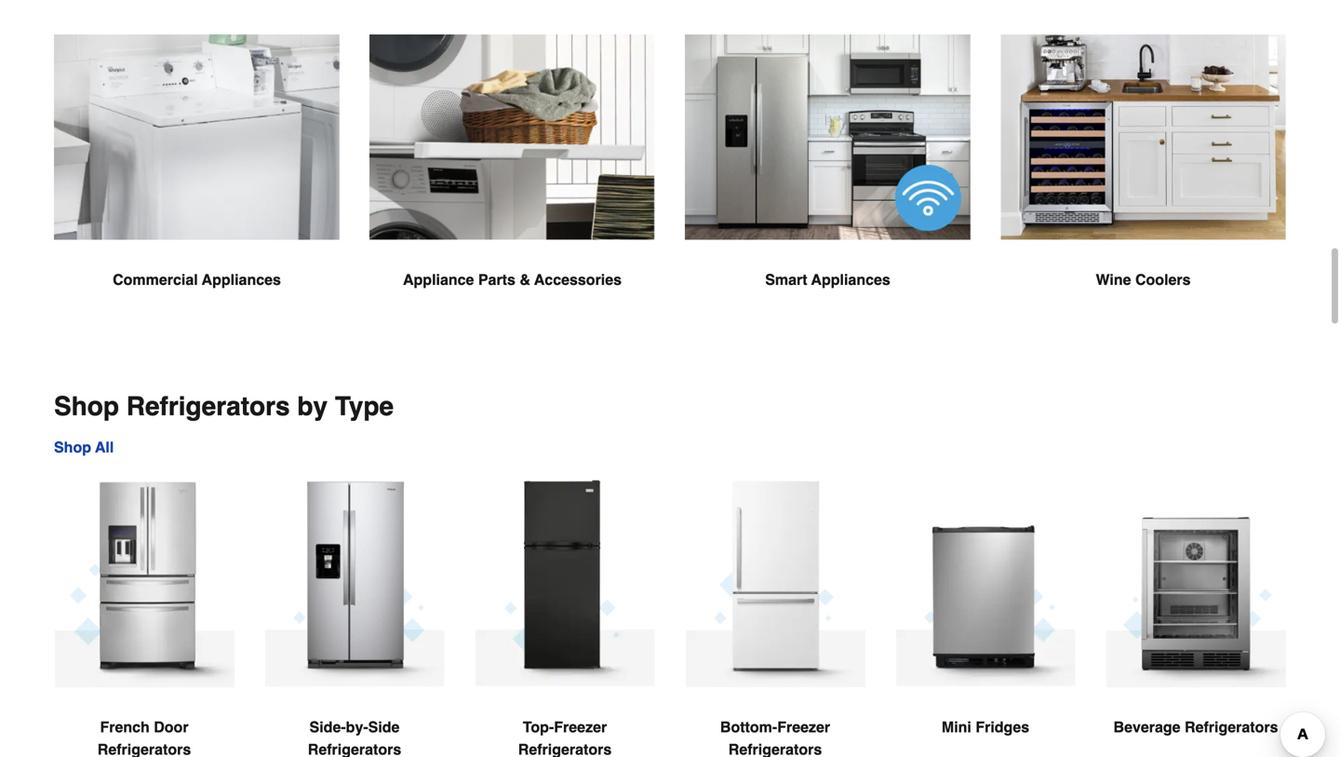Task type: describe. For each thing, give the bounding box(es) containing it.
a stainless steel french door refrigerator with an ice maker and two drawers. image
[[54, 458, 235, 688]]

wine
[[1096, 271, 1132, 288]]

appliance
[[403, 271, 474, 288]]

all
[[95, 438, 114, 456]]

side-by-side refrigerators link
[[264, 458, 445, 757]]

refrigerators inside bottom-freezer refrigerators
[[729, 741, 822, 757]]

smart
[[766, 271, 808, 288]]

fridges
[[976, 718, 1030, 736]]

appliance parts & accessories
[[403, 271, 622, 288]]

bottom-freezer refrigerators link
[[685, 458, 866, 757]]

a home wet bar with a stainless wine cooler, white cabinets and butcher block countertop. image
[[1001, 35, 1287, 240]]

a kitchen with stainless appliances and white cabinetry, and a wi-fi icon. image
[[685, 35, 971, 241]]

refrigerators inside "link"
[[518, 741, 612, 757]]

shop all link
[[54, 438, 114, 456]]

by-
[[346, 718, 368, 736]]

appliances for smart appliances
[[812, 271, 891, 288]]

&
[[520, 271, 531, 288]]

door
[[154, 718, 189, 736]]

mini
[[942, 718, 972, 736]]

shop for shop refrigerators by type
[[54, 391, 119, 421]]

beverage
[[1114, 718, 1181, 736]]

french
[[100, 718, 150, 736]]

french door refrigerators link
[[54, 458, 235, 757]]

a pull-out shelf with a basket of clothes on top between a stacked washing machine and dryer. image
[[370, 35, 656, 240]]

beverage refrigerators link
[[1106, 458, 1287, 757]]

shop for shop all
[[54, 438, 91, 456]]

bottom-
[[721, 718, 778, 736]]

side-by-side refrigerators
[[308, 718, 402, 757]]



Task type: vqa. For each thing, say whether or not it's contained in the screenshot.
Appliances
yes



Task type: locate. For each thing, give the bounding box(es) containing it.
top-freezer refrigerators link
[[475, 458, 656, 757]]

top-
[[523, 718, 554, 736]]

a whirlpool stainless steel side-by-side refrigerator with ice maker. image
[[264, 458, 445, 687]]

shop left all at the left
[[54, 438, 91, 456]]

top-freezer refrigerators
[[518, 718, 612, 757]]

commercial
[[113, 271, 198, 288]]

type
[[335, 391, 394, 421]]

bottom-freezer refrigerators
[[721, 718, 831, 757]]

smart appliances
[[766, 271, 891, 288]]

a stainless steel mini fridge. image
[[896, 458, 1076, 687]]

0 horizontal spatial freezer
[[554, 718, 607, 736]]

1 horizontal spatial freezer
[[778, 718, 831, 736]]

appliances right 'commercial'
[[202, 271, 281, 288]]

appliances right smart
[[812, 271, 891, 288]]

coolers
[[1136, 271, 1192, 288]]

1 appliances from the left
[[202, 271, 281, 288]]

appliance parts & accessories link
[[370, 35, 656, 336]]

a black top-freezer refrigerator. image
[[475, 458, 656, 687]]

a white bottom-freezer refrigerator with stainless steel handles. image
[[685, 458, 866, 688]]

0 horizontal spatial appliances
[[202, 271, 281, 288]]

2 freezer from the left
[[778, 718, 831, 736]]

by
[[297, 391, 328, 421]]

freezer inside top-freezer refrigerators
[[554, 718, 607, 736]]

shop up 'shop all'
[[54, 391, 119, 421]]

2 shop from the top
[[54, 438, 91, 456]]

freezer inside bottom-freezer refrigerators
[[778, 718, 831, 736]]

a white whirlpool commercial washing machine. image
[[54, 35, 340, 241]]

side
[[368, 718, 400, 736]]

refrigerators
[[126, 391, 290, 421], [1185, 718, 1279, 736], [98, 741, 191, 757], [308, 741, 402, 757], [518, 741, 612, 757], [729, 741, 822, 757]]

2 appliances from the left
[[812, 271, 891, 288]]

0 vertical spatial shop
[[54, 391, 119, 421]]

1 shop from the top
[[54, 391, 119, 421]]

shop refrigerators by type
[[54, 391, 394, 421]]

mini fridges
[[942, 718, 1030, 736]]

beverage refrigerators
[[1114, 718, 1279, 736]]

wine coolers link
[[1001, 35, 1287, 336]]

freezer for bottom-
[[778, 718, 831, 736]]

freezer
[[554, 718, 607, 736], [778, 718, 831, 736]]

shop
[[54, 391, 119, 421], [54, 438, 91, 456]]

appliances
[[202, 271, 281, 288], [812, 271, 891, 288]]

mini fridges link
[[896, 458, 1076, 757]]

wine coolers
[[1096, 271, 1192, 288]]

commercial appliances
[[113, 271, 281, 288]]

parts
[[479, 271, 516, 288]]

smart appliances link
[[685, 35, 971, 336]]

accessories
[[535, 271, 622, 288]]

a stainless steel beverage refrigerator. image
[[1106, 458, 1287, 688]]

freezer for top-
[[554, 718, 607, 736]]

shop all
[[54, 438, 114, 456]]

commercial appliances link
[[54, 35, 340, 336]]

appliances for commercial appliances
[[202, 271, 281, 288]]

french door refrigerators
[[98, 718, 191, 757]]

1 horizontal spatial appliances
[[812, 271, 891, 288]]

1 vertical spatial shop
[[54, 438, 91, 456]]

side-
[[310, 718, 346, 736]]

1 freezer from the left
[[554, 718, 607, 736]]



